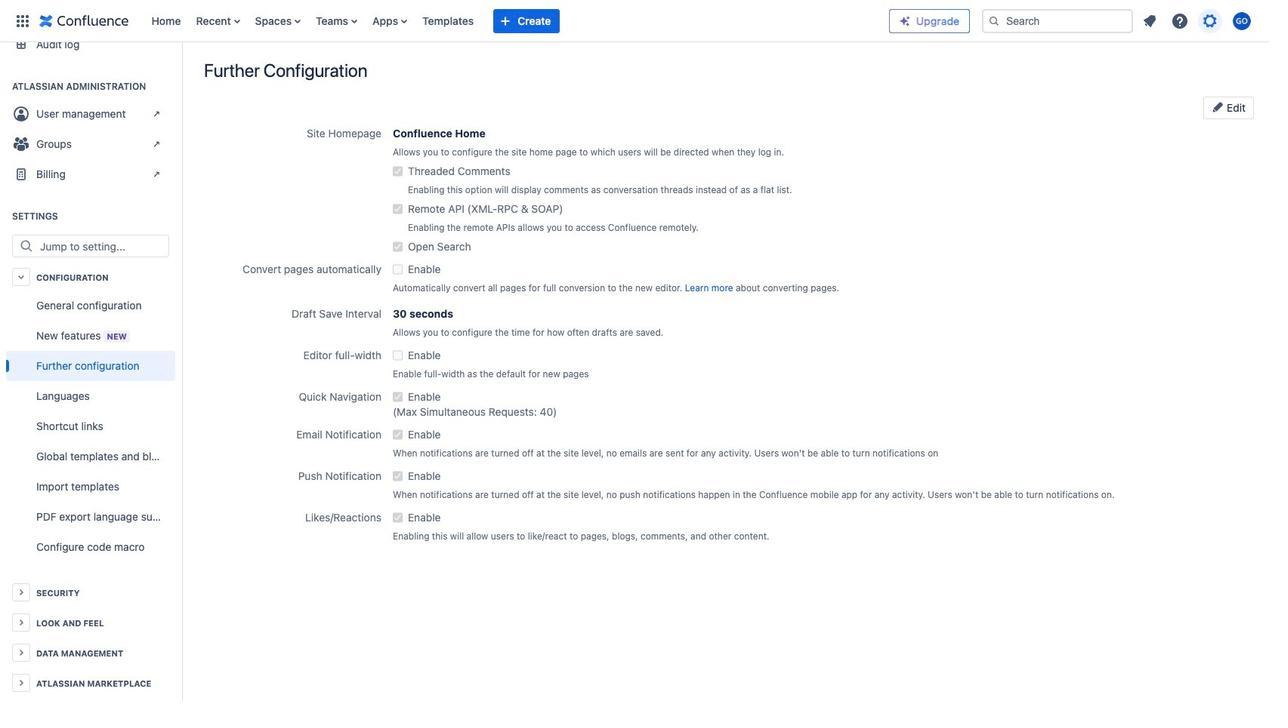 Task type: vqa. For each thing, say whether or not it's contained in the screenshot.
Create 'icon'
no



Task type: locate. For each thing, give the bounding box(es) containing it.
region
[[6, 291, 175, 563]]

premium image
[[899, 15, 911, 27]]

banner
[[0, 0, 1269, 42]]

search image
[[988, 15, 1000, 27]]

None checkbox
[[393, 428, 403, 443]]

main content
[[181, 42, 1269, 57]]

list
[[144, 0, 889, 42], [1136, 7, 1260, 34]]

list for appswitcher icon
[[144, 0, 889, 42]]

confluence image
[[39, 12, 129, 30], [39, 12, 129, 30]]

1 horizontal spatial list
[[1136, 7, 1260, 34]]

global element
[[9, 0, 889, 42]]

help icon image
[[1171, 12, 1189, 30]]

settings icon image
[[1201, 12, 1219, 30]]

None search field
[[982, 9, 1133, 33]]

list for premium icon at right top
[[1136, 7, 1260, 34]]

None checkbox
[[393, 164, 403, 179], [393, 202, 403, 217], [393, 239, 403, 255], [393, 262, 403, 277], [393, 348, 403, 363], [393, 390, 403, 405], [393, 469, 403, 484], [393, 511, 403, 526], [393, 164, 403, 179], [393, 202, 403, 217], [393, 239, 403, 255], [393, 262, 403, 277], [393, 348, 403, 363], [393, 390, 403, 405], [393, 469, 403, 484], [393, 511, 403, 526]]

0 horizontal spatial list
[[144, 0, 889, 42]]



Task type: describe. For each thing, give the bounding box(es) containing it.
appswitcher icon image
[[14, 12, 32, 30]]

notification icon image
[[1141, 12, 1159, 30]]

Search field
[[982, 9, 1133, 33]]

your profile and preferences image
[[1233, 12, 1251, 30]]

collapse sidebar image
[[165, 50, 198, 80]]

small image
[[1212, 101, 1224, 113]]

Settings Search field
[[36, 236, 168, 257]]



